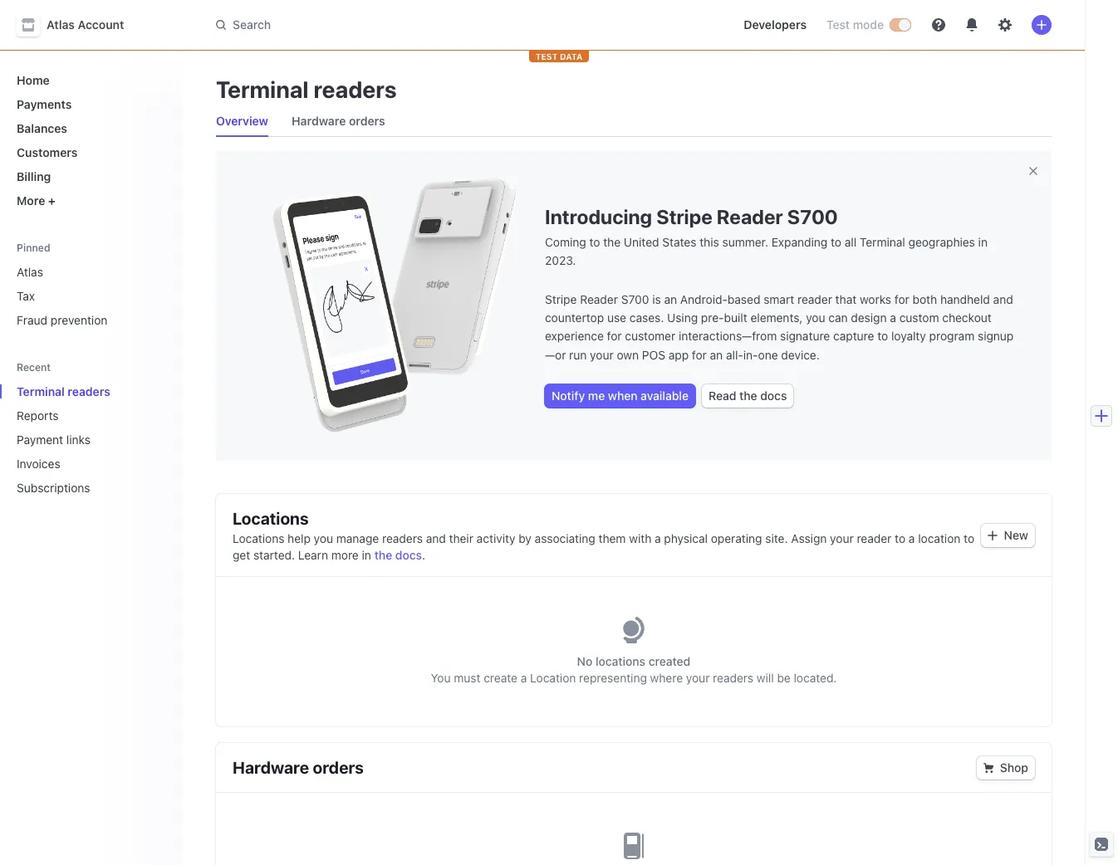 Task type: describe. For each thing, give the bounding box(es) containing it.
subscriptions link
[[10, 474, 146, 502]]

1 vertical spatial orders
[[313, 759, 364, 778]]

locations for locations help you manage readers and their activity by associating them with a physical operating site. assign your reader to a location to get started. learn more in
[[233, 532, 284, 546]]

interactions—from
[[679, 329, 777, 343]]

reports
[[17, 409, 59, 423]]

available
[[641, 389, 689, 403]]

all
[[845, 235, 857, 249]]

stripe reader s700 is an android-based smart reader that works for both handheld and countertop use cases. using pre-built elements, you can design a custom checkout experience for customer interactions—from signature capture to loyalty program signup —or run your own pos app for an all-in-one device.
[[545, 292, 1014, 362]]

invoices
[[17, 457, 60, 471]]

pinned navigation links element
[[10, 241, 169, 334]]

atlas link
[[10, 258, 169, 286]]

the docs link
[[374, 548, 422, 563]]

links
[[66, 433, 90, 447]]

signature
[[780, 329, 830, 343]]

pre-
[[701, 311, 724, 325]]

operating
[[711, 532, 762, 546]]

balances
[[17, 121, 67, 135]]

customer
[[625, 329, 676, 343]]

0 horizontal spatial the
[[374, 548, 392, 563]]

subscriptions
[[17, 481, 90, 495]]

site.
[[765, 532, 788, 546]]

created
[[648, 655, 691, 669]]

manage
[[336, 532, 379, 546]]

a left location at the right bottom of page
[[909, 532, 915, 546]]

1 horizontal spatial for
[[692, 348, 707, 362]]

0 vertical spatial hardware
[[292, 114, 346, 128]]

Search search field
[[206, 10, 674, 40]]

united
[[624, 235, 659, 249]]

payment links
[[17, 433, 90, 447]]

introducing stripe reader s700 coming to the united states this summer. expanding to all terminal geographies in 2023.
[[545, 205, 988, 268]]

assign
[[791, 532, 827, 546]]

new button
[[981, 524, 1035, 548]]

customers link
[[10, 139, 169, 166]]

reader inside locations help you manage readers and their activity by associating them with a physical operating site. assign your reader to a location to get started. learn more in
[[857, 532, 892, 546]]

payments
[[17, 97, 72, 111]]

atlas account
[[47, 17, 124, 32]]

overview
[[216, 114, 268, 128]]

notify me when available link
[[545, 385, 695, 408]]

locations help you manage readers and their activity by associating them with a physical operating site. assign your reader to a location to get started. learn more in
[[233, 532, 974, 563]]

data
[[560, 52, 583, 61]]

with
[[629, 532, 651, 546]]

test data
[[535, 52, 583, 61]]

1 horizontal spatial an
[[710, 348, 723, 362]]

tax link
[[10, 282, 169, 310]]

a inside stripe reader s700 is an android-based smart reader that works for both handheld and countertop use cases. using pre-built elements, you can design a custom checkout experience for customer interactions—from signature capture to loyalty program signup —or run your own pos app for an all-in-one device.
[[890, 311, 896, 325]]

new
[[1004, 528, 1028, 543]]

to inside stripe reader s700 is an android-based smart reader that works for both handheld and countertop use cases. using pre-built elements, you can design a custom checkout experience for customer interactions—from signature capture to loyalty program signup —or run your own pos app for an all-in-one device.
[[877, 329, 888, 343]]

to left location at the right bottom of page
[[895, 532, 905, 546]]

by
[[519, 532, 532, 546]]

home link
[[10, 66, 169, 94]]

shop
[[1000, 761, 1028, 775]]

you inside locations help you manage readers and their activity by associating them with a physical operating site. assign your reader to a location to get started. learn more in
[[314, 532, 333, 546]]

2023.
[[545, 254, 576, 268]]

handheld
[[940, 292, 990, 306]]

help image
[[932, 18, 945, 32]]

account
[[78, 17, 124, 32]]

s700 inside stripe reader s700 is an android-based smart reader that works for both handheld and countertop use cases. using pre-built elements, you can design a custom checkout experience for customer interactions—from signature capture to loyalty program signup —or run your own pos app for an all-in-one device.
[[621, 292, 649, 306]]

1 vertical spatial hardware orders
[[233, 759, 364, 778]]

0 horizontal spatial docs
[[395, 548, 422, 563]]

prevention
[[51, 313, 107, 327]]

Search text field
[[206, 10, 674, 40]]

read the docs link
[[702, 385, 794, 408]]

locations for locations
[[233, 509, 309, 528]]

billing link
[[10, 163, 169, 190]]

svg image for new
[[987, 531, 997, 541]]

more
[[17, 194, 45, 208]]

notify me when available
[[552, 389, 689, 403]]

be
[[777, 671, 791, 685]]

run
[[569, 348, 587, 362]]

introducing
[[545, 205, 652, 228]]

terminal inside recent element
[[17, 385, 65, 399]]

readers inside locations help you manage readers and their activity by associating them with a physical operating site. assign your reader to a location to get started. learn more in
[[382, 532, 423, 546]]

in-
[[743, 348, 758, 362]]

using
[[667, 311, 698, 325]]

pos
[[642, 348, 665, 362]]

reader inside stripe reader s700 is an android-based smart reader that works for both handheld and countertop use cases. using pre-built elements, you can design a custom checkout experience for customer interactions—from signature capture to loyalty program signup —or run your own pos app for an all-in-one device.
[[580, 292, 618, 306]]

location
[[918, 532, 961, 546]]

your inside stripe reader s700 is an android-based smart reader that works for both handheld and countertop use cases. using pre-built elements, you can design a custom checkout experience for customer interactions—from signature capture to loyalty program signup —or run your own pos app for an all-in-one device.
[[590, 348, 614, 362]]

more +
[[17, 194, 56, 208]]

developers
[[744, 17, 807, 32]]

you inside stripe reader s700 is an android-based smart reader that works for both handheld and countertop use cases. using pre-built elements, you can design a custom checkout experience for customer interactions—from signature capture to loyalty program signup —or run your own pos app for an all-in-one device.
[[806, 311, 825, 325]]

located.
[[794, 671, 837, 685]]

location
[[530, 671, 576, 685]]

and inside stripe reader s700 is an android-based smart reader that works for both handheld and countertop use cases. using pre-built elements, you can design a custom checkout experience for customer interactions—from signature capture to loyalty program signup —or run your own pos app for an all-in-one device.
[[993, 292, 1013, 306]]

can
[[828, 311, 848, 325]]

geographies
[[908, 235, 975, 249]]

get
[[233, 548, 250, 563]]

expanding
[[771, 235, 828, 249]]

the inside introducing stripe reader s700 coming to the united states this summer. expanding to all terminal geographies in 2023.
[[603, 235, 621, 249]]

learn
[[298, 548, 328, 563]]

to left all at the top right
[[831, 235, 841, 249]]

2 horizontal spatial for
[[895, 292, 909, 306]]

read the docs
[[709, 389, 787, 403]]

s700 inside introducing stripe reader s700 coming to the united states this summer. expanding to all terminal geographies in 2023.
[[787, 205, 838, 228]]

+
[[48, 194, 56, 208]]

me
[[588, 389, 605, 403]]

that
[[835, 292, 857, 306]]

them
[[599, 532, 626, 546]]

you
[[431, 671, 451, 685]]

pinned
[[17, 242, 50, 254]]

their
[[449, 532, 473, 546]]



Task type: vqa. For each thing, say whether or not it's contained in the screenshot.
Africa - Accra "Africa"
no



Task type: locate. For each thing, give the bounding box(es) containing it.
no
[[577, 655, 593, 669]]

your inside locations help you manage readers and their activity by associating them with a physical operating site. assign your reader to a location to get started. learn more in
[[830, 532, 854, 546]]

atlas inside pinned element
[[17, 265, 43, 279]]

capture
[[833, 329, 874, 343]]

and up signup
[[993, 292, 1013, 306]]

customers
[[17, 145, 78, 159]]

atlas down pinned
[[17, 265, 43, 279]]

1 horizontal spatial stripe
[[656, 205, 712, 228]]

2 horizontal spatial the
[[739, 389, 757, 403]]

notify
[[552, 389, 585, 403]]

0 vertical spatial hardware orders
[[292, 114, 385, 128]]

2 vertical spatial the
[[374, 548, 392, 563]]

an right is
[[664, 292, 677, 306]]

locations
[[233, 509, 309, 528], [233, 532, 284, 546]]

0 vertical spatial orders
[[349, 114, 385, 128]]

svg image left new on the bottom
[[987, 531, 997, 541]]

hardware
[[292, 114, 346, 128], [233, 759, 309, 778]]

reader left location at the right bottom of page
[[857, 532, 892, 546]]

1 vertical spatial locations
[[233, 532, 284, 546]]

based
[[728, 292, 760, 306]]

in inside introducing stripe reader s700 coming to the united states this summer. expanding to all terminal geographies in 2023.
[[978, 235, 988, 249]]

home
[[17, 73, 50, 87]]

2 vertical spatial for
[[692, 348, 707, 362]]

the down manage
[[374, 548, 392, 563]]

physical
[[664, 532, 708, 546]]

svg image
[[987, 531, 997, 541], [983, 764, 993, 774]]

and left their
[[426, 532, 446, 546]]

recent navigation links element
[[0, 361, 183, 502]]

hardware orders
[[292, 114, 385, 128], [233, 759, 364, 778]]

2 horizontal spatial your
[[830, 532, 854, 546]]

reader up the use
[[580, 292, 618, 306]]

terminal readers up hardware orders link
[[216, 76, 397, 103]]

0 horizontal spatial in
[[362, 548, 371, 563]]

for right app
[[692, 348, 707, 362]]

stripe inside introducing stripe reader s700 coming to the united states this summer. expanding to all terminal geographies in 2023.
[[656, 205, 712, 228]]

1 horizontal spatial the
[[603, 235, 621, 249]]

in down manage
[[362, 548, 371, 563]]

locations
[[596, 655, 645, 669]]

1 horizontal spatial docs
[[760, 389, 787, 403]]

1 vertical spatial in
[[362, 548, 371, 563]]

orders
[[349, 114, 385, 128], [313, 759, 364, 778]]

locations inside locations help you manage readers and their activity by associating them with a physical operating site. assign your reader to a location to get started. learn more in
[[233, 532, 284, 546]]

0 vertical spatial the
[[603, 235, 621, 249]]

your
[[590, 348, 614, 362], [830, 532, 854, 546], [686, 671, 710, 685]]

terminal readers inside terminal readers link
[[17, 385, 110, 399]]

1 vertical spatial your
[[830, 532, 854, 546]]

terminal inside introducing stripe reader s700 coming to the united states this summer. expanding to all terminal geographies in 2023.
[[860, 235, 905, 249]]

svg image inside new "button"
[[987, 531, 997, 541]]

test mode
[[827, 17, 884, 32]]

your right where
[[686, 671, 710, 685]]

smart
[[764, 292, 794, 306]]

1 horizontal spatial atlas
[[47, 17, 75, 32]]

overview link
[[209, 110, 275, 133]]

test
[[535, 52, 558, 61]]

experience
[[545, 329, 604, 343]]

0 vertical spatial terminal
[[216, 76, 309, 103]]

notifications image
[[965, 18, 979, 32]]

the down 'introducing'
[[603, 235, 621, 249]]

the right read
[[739, 389, 757, 403]]

your right the run
[[590, 348, 614, 362]]

0 horizontal spatial for
[[607, 329, 622, 343]]

2 vertical spatial your
[[686, 671, 710, 685]]

readers inside recent element
[[68, 385, 110, 399]]

stripe up states
[[656, 205, 712, 228]]

0 horizontal spatial terminal readers
[[17, 385, 110, 399]]

works
[[860, 292, 891, 306]]

0 horizontal spatial you
[[314, 532, 333, 546]]

readers up reports link on the top left of the page
[[68, 385, 110, 399]]

mode
[[853, 17, 884, 32]]

terminal readers
[[216, 76, 397, 103], [17, 385, 110, 399]]

0 vertical spatial svg image
[[987, 531, 997, 541]]

recent
[[17, 361, 51, 374]]

0 horizontal spatial s700
[[621, 292, 649, 306]]

signup
[[978, 329, 1014, 343]]

and
[[993, 292, 1013, 306], [426, 532, 446, 546]]

a inside no locations created you must create a location representing where your readers will be located.
[[521, 671, 527, 685]]

payment links link
[[10, 426, 146, 454]]

this
[[700, 235, 719, 249]]

atlas
[[47, 17, 75, 32], [17, 265, 43, 279]]

reader
[[717, 205, 783, 228], [580, 292, 618, 306]]

0 vertical spatial terminal readers
[[216, 76, 397, 103]]

developers link
[[737, 12, 813, 38]]

to right location at the right bottom of page
[[964, 532, 974, 546]]

an
[[664, 292, 677, 306], [710, 348, 723, 362]]

1 vertical spatial reader
[[580, 292, 618, 306]]

1 horizontal spatial in
[[978, 235, 988, 249]]

1 horizontal spatial reader
[[717, 205, 783, 228]]

to down design
[[877, 329, 888, 343]]

1 vertical spatial svg image
[[983, 764, 993, 774]]

readers up the docs .
[[382, 532, 423, 546]]

the
[[603, 235, 621, 249], [739, 389, 757, 403], [374, 548, 392, 563]]

tab list
[[209, 106, 1052, 137]]

invoices link
[[10, 450, 146, 478]]

1 horizontal spatial and
[[993, 292, 1013, 306]]

2 vertical spatial terminal
[[17, 385, 65, 399]]

design
[[851, 311, 887, 325]]

0 horizontal spatial atlas
[[17, 265, 43, 279]]

reader inside introducing stripe reader s700 coming to the united states this summer. expanding to all terminal geographies in 2023.
[[717, 205, 783, 228]]

atlas for atlas account
[[47, 17, 75, 32]]

own
[[617, 348, 639, 362]]

0 vertical spatial stripe
[[656, 205, 712, 228]]

.
[[422, 548, 425, 563]]

0 vertical spatial locations
[[233, 509, 309, 528]]

countertop
[[545, 311, 604, 325]]

1 horizontal spatial reader
[[857, 532, 892, 546]]

reader inside stripe reader s700 is an android-based smart reader that works for both handheld and countertop use cases. using pre-built elements, you can design a custom checkout experience for customer interactions—from signature capture to loyalty program signup —or run your own pos app for an all-in-one device.
[[797, 292, 832, 306]]

cases.
[[629, 311, 664, 325]]

to down 'introducing'
[[589, 235, 600, 249]]

fraud prevention
[[17, 313, 107, 327]]

read
[[709, 389, 736, 403]]

for left both
[[895, 292, 909, 306]]

in right geographies
[[978, 235, 988, 249]]

recent element
[[0, 378, 183, 502]]

reader up can
[[797, 292, 832, 306]]

0 horizontal spatial your
[[590, 348, 614, 362]]

tab list containing overview
[[209, 106, 1052, 137]]

for
[[895, 292, 909, 306], [607, 329, 622, 343], [692, 348, 707, 362]]

0 horizontal spatial stripe
[[545, 292, 577, 306]]

s700 left is
[[621, 292, 649, 306]]

hardware orders link
[[285, 110, 392, 133]]

1 vertical spatial hardware
[[233, 759, 309, 778]]

1 vertical spatial reader
[[857, 532, 892, 546]]

1 horizontal spatial you
[[806, 311, 825, 325]]

2 locations from the top
[[233, 532, 284, 546]]

atlas left account
[[47, 17, 75, 32]]

locations up help
[[233, 509, 309, 528]]

readers up hardware orders link
[[314, 76, 397, 103]]

built
[[724, 311, 747, 325]]

1 locations from the top
[[233, 509, 309, 528]]

your right assign
[[830, 532, 854, 546]]

your inside no locations created you must create a location representing where your readers will be located.
[[686, 671, 710, 685]]

for down the use
[[607, 329, 622, 343]]

0 vertical spatial atlas
[[47, 17, 75, 32]]

1 vertical spatial for
[[607, 329, 622, 343]]

0 vertical spatial reader
[[717, 205, 783, 228]]

0 vertical spatial reader
[[797, 292, 832, 306]]

states
[[662, 235, 696, 249]]

s700 up expanding
[[787, 205, 838, 228]]

must
[[454, 671, 480, 685]]

0 vertical spatial and
[[993, 292, 1013, 306]]

billing
[[17, 169, 51, 184]]

1 vertical spatial the
[[739, 389, 757, 403]]

stripe inside stripe reader s700 is an android-based smart reader that works for both handheld and countertop use cases. using pre-built elements, you can design a custom checkout experience for customer interactions—from signature capture to loyalty program signup —or run your own pos app for an all-in-one device.
[[545, 292, 577, 306]]

core navigation links element
[[10, 66, 169, 214]]

is
[[652, 292, 661, 306]]

payment
[[17, 433, 63, 447]]

1 vertical spatial docs
[[395, 548, 422, 563]]

1 vertical spatial atlas
[[17, 265, 43, 279]]

1 vertical spatial stripe
[[545, 292, 577, 306]]

all-
[[726, 348, 743, 362]]

the docs .
[[374, 548, 425, 563]]

0 vertical spatial docs
[[760, 389, 787, 403]]

1 vertical spatial terminal
[[860, 235, 905, 249]]

1 vertical spatial s700
[[621, 292, 649, 306]]

when
[[608, 389, 638, 403]]

settings image
[[998, 18, 1012, 32]]

1 horizontal spatial terminal
[[216, 76, 309, 103]]

you up learn
[[314, 532, 333, 546]]

stripe up countertop
[[545, 292, 577, 306]]

representing
[[579, 671, 647, 685]]

terminal readers up reports link on the top left of the page
[[17, 385, 110, 399]]

a right create
[[521, 671, 527, 685]]

1 vertical spatial an
[[710, 348, 723, 362]]

0 horizontal spatial reader
[[797, 292, 832, 306]]

1 vertical spatial and
[[426, 532, 446, 546]]

search
[[233, 17, 271, 32]]

1 vertical spatial terminal readers
[[17, 385, 110, 399]]

0 vertical spatial an
[[664, 292, 677, 306]]

atlas inside button
[[47, 17, 75, 32]]

and inside locations help you manage readers and their activity by associating them with a physical operating site. assign your reader to a location to get started. learn more in
[[426, 532, 446, 546]]

terminal up reports
[[17, 385, 65, 399]]

program
[[929, 329, 975, 343]]

readers inside no locations created you must create a location representing where your readers will be located.
[[713, 671, 753, 685]]

svg image inside shop link
[[983, 764, 993, 774]]

svg image for shop
[[983, 764, 993, 774]]

help
[[288, 532, 311, 546]]

2 horizontal spatial terminal
[[860, 235, 905, 249]]

0 horizontal spatial and
[[426, 532, 446, 546]]

terminal right all at the top right
[[860, 235, 905, 249]]

readers left the will
[[713, 671, 753, 685]]

you up signature
[[806, 311, 825, 325]]

elements,
[[750, 311, 803, 325]]

0 horizontal spatial terminal
[[17, 385, 65, 399]]

a right with
[[655, 532, 661, 546]]

1 horizontal spatial terminal readers
[[216, 76, 397, 103]]

android-
[[680, 292, 728, 306]]

1 vertical spatial you
[[314, 532, 333, 546]]

summer.
[[722, 235, 768, 249]]

—or
[[545, 348, 566, 362]]

both
[[913, 292, 937, 306]]

a right design
[[890, 311, 896, 325]]

where
[[650, 671, 683, 685]]

more
[[331, 548, 359, 563]]

test
[[827, 17, 850, 32]]

tax
[[17, 289, 35, 303]]

0 vertical spatial s700
[[787, 205, 838, 228]]

custom
[[899, 311, 939, 325]]

0 vertical spatial in
[[978, 235, 988, 249]]

in inside locations help you manage readers and their activity by associating them with a physical operating site. assign your reader to a location to get started. learn more in
[[362, 548, 371, 563]]

1 horizontal spatial your
[[686, 671, 710, 685]]

0 horizontal spatial reader
[[580, 292, 618, 306]]

0 vertical spatial your
[[590, 348, 614, 362]]

a
[[890, 311, 896, 325], [655, 532, 661, 546], [909, 532, 915, 546], [521, 671, 527, 685]]

pinned element
[[10, 258, 169, 334]]

fraud prevention link
[[10, 307, 169, 334]]

activity
[[477, 532, 515, 546]]

0 vertical spatial for
[[895, 292, 909, 306]]

terminal up the overview
[[216, 76, 309, 103]]

0 vertical spatial you
[[806, 311, 825, 325]]

an left all-
[[710, 348, 723, 362]]

create
[[484, 671, 517, 685]]

reports link
[[10, 402, 146, 429]]

1 horizontal spatial s700
[[787, 205, 838, 228]]

atlas for atlas
[[17, 265, 43, 279]]

0 horizontal spatial an
[[664, 292, 677, 306]]

use
[[607, 311, 626, 325]]

locations up started.
[[233, 532, 284, 546]]

svg image left shop on the bottom of the page
[[983, 764, 993, 774]]

reader up summer.
[[717, 205, 783, 228]]



